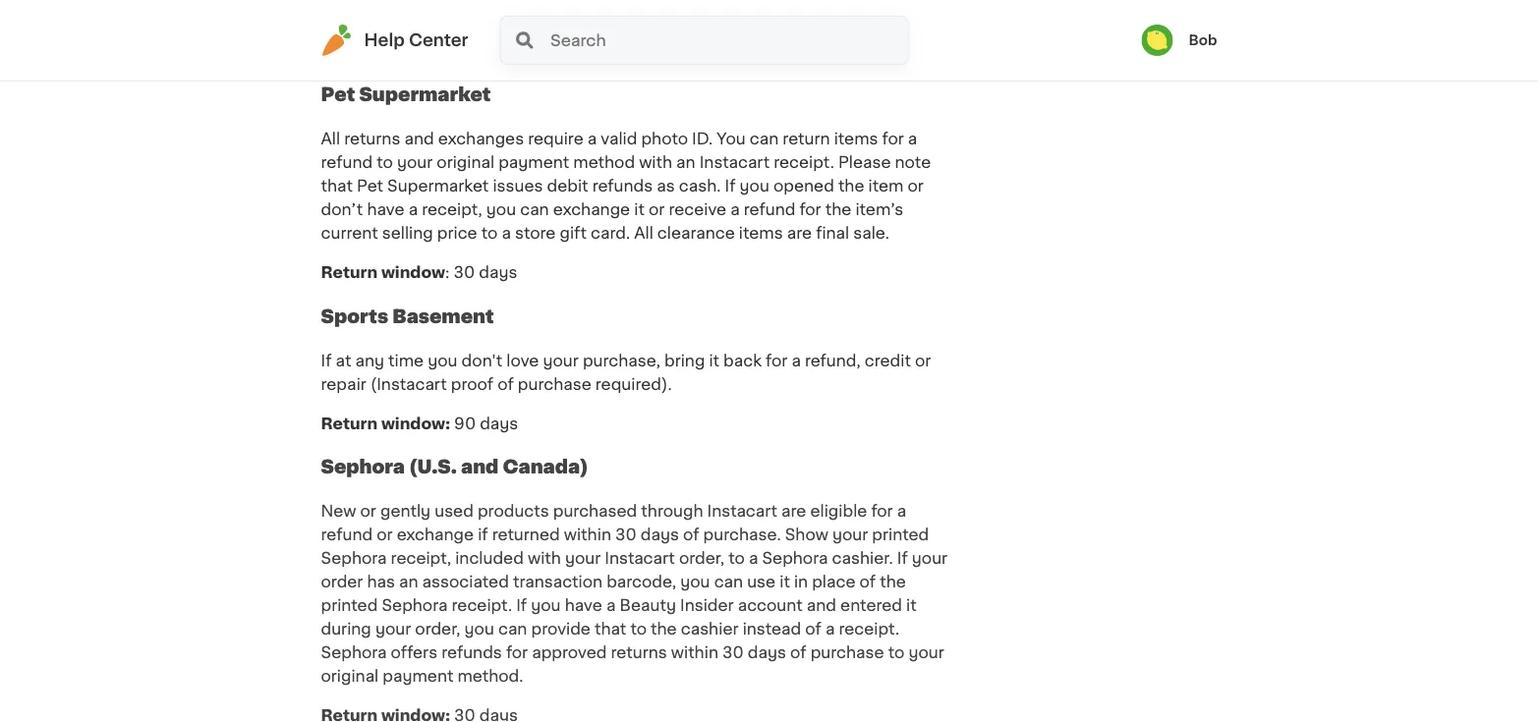 Task type: vqa. For each thing, say whether or not it's contained in the screenshot.
store
yes



Task type: locate. For each thing, give the bounding box(es) containing it.
you
[[740, 178, 770, 194], [486, 202, 516, 218], [428, 353, 458, 368], [680, 574, 710, 590], [531, 598, 561, 614], [465, 622, 494, 637]]

of down through
[[683, 527, 699, 543]]

and down place
[[807, 598, 837, 614]]

(instacart
[[371, 376, 447, 392]]

supermarket down return window: 30 days on the left of the page
[[359, 86, 491, 104]]

purchase,
[[583, 353, 661, 368]]

0 vertical spatial all
[[321, 131, 340, 147]]

used
[[435, 504, 474, 519]]

within down purchased
[[564, 527, 611, 543]]

a left the refund,
[[792, 353, 801, 368]]

window: for 30
[[378, 43, 443, 59]]

returns left flow
[[582, 4, 638, 19]]

receipt. up opened
[[774, 155, 834, 170]]

0 vertical spatial order,
[[679, 551, 725, 567]]

3 return from the top
[[321, 416, 378, 431]]

0 horizontal spatial printed
[[321, 598, 378, 614]]

cash.
[[679, 178, 721, 194]]

don't
[[462, 353, 502, 368]]

of right instead at the bottom of page
[[805, 622, 822, 637]]

1 vertical spatial use
[[747, 574, 776, 590]]

for
[[810, 4, 832, 19], [882, 131, 904, 147], [800, 202, 821, 218], [766, 353, 788, 368], [871, 504, 893, 519], [506, 645, 528, 661]]

require
[[528, 131, 584, 147]]

payment up issues
[[499, 155, 569, 170]]

1 vertical spatial receipt,
[[391, 551, 451, 567]]

0 horizontal spatial order,
[[415, 622, 461, 637]]

1 vertical spatial returns
[[344, 131, 400, 147]]

your inside all returns and exchanges require a valid photo id. you can return items for a refund to your original payment method with an instacart receipt. please note that pet supermarket issues debit refunds as cash. if you opened the item or don't have a receipt, you can exchange it or receive a refund for the item's current selling price to a store gift card. all clearance items are final sale.
[[397, 155, 433, 170]]

or right new
[[360, 504, 376, 519]]

the left in- on the left of the page
[[496, 4, 522, 19]]

1 horizontal spatial that
[[595, 622, 626, 637]]

app right follow
[[547, 4, 578, 19]]

0 vertical spatial items
[[834, 131, 878, 147]]

1 vertical spatial items
[[739, 225, 783, 241]]

if right cashier.
[[897, 551, 908, 567]]

1 horizontal spatial use
[[747, 574, 776, 590]]

receipt,
[[422, 202, 482, 218], [391, 551, 451, 567]]

0 vertical spatial exchange
[[553, 202, 630, 218]]

receipt. down associated at the bottom
[[452, 598, 512, 614]]

transaction
[[513, 574, 603, 590]]

1 vertical spatial that
[[595, 622, 626, 637]]

1 vertical spatial are
[[782, 504, 807, 519]]

order, up offers
[[415, 622, 461, 637]]

or
[[908, 178, 924, 194], [649, 202, 665, 218], [915, 353, 931, 368], [360, 504, 376, 519], [377, 527, 393, 543]]

0 horizontal spatial original
[[321, 669, 379, 684]]

photo
[[641, 131, 688, 147]]

exchange inside new or gently used products purchased through instacart are eligible for a refund or exchange if returned within 30 days of purchase. show your printed sephora receipt, included with your instacart order, to a sephora cashier. if your order has an associated transaction barcode, you can use it in place of the printed sephora receipt. if you have a beauty insider account and entered it during your order, you can provide that to the cashier instead of a receipt. sephora offers refunds for approved returns within 30 days of purchase to your original payment method.
[[397, 527, 474, 543]]

sephora down 'has'
[[382, 598, 448, 614]]

sale.
[[854, 225, 890, 241]]

proof
[[451, 376, 494, 392]]

1 horizontal spatial an
[[676, 155, 696, 170]]

0 horizontal spatial exchange
[[397, 527, 474, 543]]

1 vertical spatial original
[[321, 669, 379, 684]]

and inside new or gently used products purchased through instacart are eligible for a refund or exchange if returned within 30 days of purchase. show your printed sephora receipt, included with your instacart order, to a sephora cashier. if your order has an associated transaction barcode, you can use it in place of the printed sephora receipt. if you have a beauty insider account and entered it during your order, you can provide that to the cashier instead of a receipt. sephora offers refunds for approved returns within 30 days of purchase to your original payment method.
[[807, 598, 837, 614]]

flow
[[642, 4, 675, 19]]

0 vertical spatial original
[[437, 155, 495, 170]]

have up provide
[[565, 598, 602, 614]]

returns down pet supermarket
[[344, 131, 400, 147]]

selling
[[382, 225, 433, 241]]

1 vertical spatial instacart
[[707, 504, 778, 519]]

2 vertical spatial instacart
[[605, 551, 675, 567]]

0 horizontal spatial an
[[399, 574, 418, 590]]

that down beauty
[[595, 622, 626, 637]]

and
[[679, 4, 709, 19], [404, 131, 434, 147], [461, 458, 499, 476], [807, 598, 837, 614]]

instacart inside all returns and exchanges require a valid photo id. you can return items for a refund to your original payment method with an instacart receipt. please note that pet supermarket issues debit refunds as cash. if you opened the item or don't have a receipt, you can exchange it or receive a refund for the item's current selling price to a store gift card. all clearance items are final sale.
[[700, 155, 770, 170]]

2 vertical spatial refund
[[321, 527, 373, 543]]

during
[[321, 622, 371, 637]]

if left 'at'
[[321, 353, 332, 368]]

purchase inside if at any time you don't love your purchase, bring it back for a refund, credit or repair (instacart proof of purchase required).
[[518, 376, 592, 392]]

an inside new or gently used products purchased through instacart are eligible for a refund or exchange if returned within 30 days of purchase. show your printed sephora receipt, included with your instacart order, to a sephora cashier. if your order has an associated transaction barcode, you can use it in place of the printed sephora receipt. if you have a beauty insider account and entered it during your order, you can provide that to the cashier instead of a receipt. sephora offers refunds for approved returns within 30 days of purchase to your original payment method.
[[399, 574, 418, 590]]

1 return from the top
[[321, 43, 374, 59]]

0 vertical spatial receipt.
[[774, 155, 834, 170]]

all returns and exchanges require a valid photo id. you can return items for a refund to your original payment method with an instacart receipt. please note that pet supermarket issues debit refunds as cash. if you opened the item or don't have a receipt, you can exchange it or receive a refund for the item's current selling price to a store gift card. all clearance items are final sale.
[[321, 131, 931, 241]]

center
[[409, 32, 468, 49]]

exchange up gift
[[553, 202, 630, 218]]

use
[[713, 4, 741, 19], [747, 574, 776, 590]]

0 horizontal spatial pet
[[321, 86, 355, 104]]

refund up don't
[[321, 155, 373, 170]]

with inside all returns and exchanges require a valid photo id. you can return items for a refund to your original payment method with an instacart receipt. please note that pet supermarket issues debit refunds as cash. if you opened the item or don't have a receipt, you can exchange it or receive a refund for the item's current selling price to a store gift card. all clearance items are final sale.
[[639, 155, 672, 170]]

purchased
[[553, 504, 637, 519]]

1 horizontal spatial pet
[[357, 178, 383, 194]]

1 vertical spatial order,
[[415, 622, 461, 637]]

items up please
[[834, 131, 878, 147]]

or down note at the right top of page
[[908, 178, 924, 194]]

days
[[472, 43, 511, 59], [479, 265, 517, 280], [480, 416, 518, 431], [641, 527, 679, 543], [748, 645, 786, 661]]

for up note at the right top of page
[[882, 131, 904, 147]]

0 vertical spatial refunds
[[592, 178, 653, 194]]

1 horizontal spatial purchase
[[811, 645, 884, 661]]

you
[[717, 131, 746, 147]]

can left provide
[[498, 622, 527, 637]]

0 vertical spatial purchase
[[518, 376, 592, 392]]

1 vertical spatial window:
[[381, 416, 451, 431]]

provide
[[531, 622, 591, 637]]

method
[[573, 155, 635, 170]]

within down cashier
[[671, 645, 719, 661]]

of down instead at the bottom of page
[[790, 645, 807, 661]]

1 horizontal spatial exchange
[[553, 202, 630, 218]]

supermarket inside all returns and exchanges require a valid photo id. you can return items for a refund to your original payment method with an instacart receipt. please note that pet supermarket issues debit refunds as cash. if you opened the item or don't have a receipt, you can exchange it or receive a refund for the item's current selling price to a store gift card. all clearance items are final sale.
[[387, 178, 489, 194]]

if down transaction
[[516, 598, 527, 614]]

payment inside new or gently used products purchased through instacart are eligible for a refund or exchange if returned within 30 days of purchase. show your printed sephora receipt, included with your instacart order, to a sephora cashier. if your order has an associated transaction barcode, you can use it in place of the printed sephora receipt. if you have a beauty insider account and entered it during your order, you can provide that to the cashier instead of a receipt. sephora offers refunds for approved returns within 30 days of purchase to your original payment method.
[[383, 669, 454, 684]]

window: for 90
[[381, 416, 451, 431]]

0 horizontal spatial have
[[367, 202, 405, 218]]

supermarket up price
[[387, 178, 489, 194]]

0 horizontal spatial with
[[528, 551, 561, 567]]

1 horizontal spatial printed
[[872, 527, 929, 543]]

use right flow
[[713, 4, 741, 19]]

are
[[787, 225, 812, 241], [782, 504, 807, 519]]

0 vertical spatial are
[[787, 225, 812, 241]]

of down 'love' at the left of page
[[498, 376, 514, 392]]

it right the entered
[[906, 598, 917, 614]]

you down issues
[[486, 202, 516, 218]]

30 right :
[[454, 265, 475, 280]]

or inside if at any time you don't love your purchase, bring it back for a refund, credit or repair (instacart proof of purchase required).
[[915, 353, 931, 368]]

original down during
[[321, 669, 379, 684]]

returns down beauty
[[611, 645, 667, 661]]

method.
[[458, 669, 523, 684]]

pet inside all returns and exchanges require a valid photo id. you can return items for a refund to your original payment method with an instacart receipt. please note that pet supermarket issues debit refunds as cash. if you opened the item or don't have a receipt, you can exchange it or receive a refund for the item's current selling price to a store gift card. all clearance items are final sale.
[[357, 178, 383, 194]]

1 horizontal spatial receipt.
[[774, 155, 834, 170]]

at
[[336, 353, 351, 368]]

of inside if at any time you don't love your purchase, bring it back for a refund, credit or repair (instacart proof of purchase required).
[[498, 376, 514, 392]]

return window: 30 days
[[321, 43, 511, 59]]

2 horizontal spatial receipt.
[[839, 622, 900, 637]]

1 vertical spatial payment
[[383, 669, 454, 684]]

0 horizontal spatial refunds
[[442, 645, 502, 661]]

0 vertical spatial instacart
[[700, 155, 770, 170]]

it left back
[[709, 353, 720, 368]]

new or gently used products purchased through instacart are eligible for a refund or exchange if returned within 30 days of purchase. show your printed sephora receipt, included with your instacart order, to a sephora cashier. if your order has an associated transaction barcode, you can use it in place of the printed sephora receipt. if you have a beauty insider account and entered it during your order, you can provide that to the cashier instead of a receipt. sephora offers refunds for approved returns within 30 days of purchase to your original payment method.
[[321, 504, 948, 684]]

purchase inside new or gently used products purchased through instacart are eligible for a refund or exchange if returned within 30 days of purchase. show your printed sephora receipt, included with your instacart order, to a sephora cashier. if your order has an associated transaction barcode, you can use it in place of the printed sephora receipt. if you have a beauty insider account and entered it during your order, you can provide that to the cashier instead of a receipt. sephora offers refunds for approved returns within 30 days of purchase to your original payment method.
[[811, 645, 884, 661]]

to down pet supermarket
[[377, 155, 393, 170]]

purchase down 'love' at the left of page
[[518, 376, 592, 392]]

the
[[496, 4, 522, 19], [745, 4, 771, 19], [838, 178, 865, 194], [825, 202, 852, 218], [880, 574, 906, 590], [651, 622, 677, 637]]

payment down offers
[[383, 669, 454, 684]]

exchange down used
[[397, 527, 474, 543]]

1 vertical spatial with
[[528, 551, 561, 567]]

please
[[838, 155, 891, 170]]

a up note at the right top of page
[[908, 131, 917, 147]]

bob link
[[1142, 25, 1217, 56]]

purchase
[[518, 376, 592, 392], [811, 645, 884, 661]]

instacart
[[700, 155, 770, 170], [707, 504, 778, 519], [605, 551, 675, 567]]

eligible
[[811, 504, 867, 519]]

are up show
[[782, 504, 807, 519]]

your inside if at any time you don't love your purchase, bring it back for a refund, credit or repair (instacart proof of purchase required).
[[543, 353, 579, 368]]

pet
[[321, 86, 355, 104], [357, 178, 383, 194]]

to down the entered
[[888, 645, 905, 661]]

can
[[412, 4, 441, 19], [750, 131, 779, 147], [520, 202, 549, 218], [714, 574, 743, 590], [498, 622, 527, 637]]

if inside all returns and exchanges require a valid photo id. you can return items for a refund to your original payment method with an instacart receipt. please note that pet supermarket issues debit refunds as cash. if you opened the item or don't have a receipt, you can exchange it or receive a refund for the item's current selling price to a store gift card. all clearance items are final sale.
[[725, 178, 736, 194]]

app left the all
[[775, 4, 806, 19]]

1 vertical spatial within
[[671, 645, 719, 661]]

1 vertical spatial an
[[399, 574, 418, 590]]

0 vertical spatial use
[[713, 4, 741, 19]]

1 vertical spatial exchange
[[397, 527, 474, 543]]

pet up don't
[[357, 178, 383, 194]]

barcode,
[[607, 574, 676, 590]]

an right 'has'
[[399, 574, 418, 590]]

1 vertical spatial receipt.
[[452, 598, 512, 614]]

days down through
[[641, 527, 679, 543]]

refund down new
[[321, 527, 373, 543]]

1 vertical spatial refunds
[[442, 645, 502, 661]]

it left in
[[780, 574, 790, 590]]

returned
[[492, 527, 560, 543]]

if right 'cash.'
[[725, 178, 736, 194]]

or down gently
[[377, 527, 393, 543]]

a
[[588, 131, 597, 147], [908, 131, 917, 147], [409, 202, 418, 218], [731, 202, 740, 218], [502, 225, 511, 241], [792, 353, 801, 368], [897, 504, 907, 519], [749, 551, 758, 567], [606, 598, 616, 614], [826, 622, 835, 637]]

0 horizontal spatial all
[[321, 131, 340, 147]]

and inside all returns and exchanges require a valid photo id. you can return items for a refund to your original payment method with an instacart receipt. please note that pet supermarket issues debit refunds as cash. if you opened the item or don't have a receipt, you can exchange it or receive a refund for the item's current selling price to a store gift card. all clearance items are final sale.
[[404, 131, 434, 147]]

1 vertical spatial all
[[634, 225, 653, 241]]

days down follow
[[472, 43, 511, 59]]

to down beauty
[[630, 622, 647, 637]]

app
[[547, 4, 578, 19], [775, 4, 806, 19]]

original down exchanges at the left of page
[[437, 155, 495, 170]]

1 vertical spatial pet
[[357, 178, 383, 194]]

can right 'you'
[[750, 131, 779, 147]]

all right the card.
[[634, 225, 653, 241]]

you down transaction
[[531, 598, 561, 614]]

1 horizontal spatial refunds
[[592, 178, 653, 194]]

you inside if at any time you don't love your purchase, bring it back for a refund, credit or repair (instacart proof of purchase required).
[[428, 353, 458, 368]]

order,
[[679, 551, 725, 567], [415, 622, 461, 637]]

2 vertical spatial return
[[321, 416, 378, 431]]

and down pet supermarket
[[404, 131, 434, 147]]

30
[[447, 43, 468, 59], [454, 265, 475, 280], [615, 527, 637, 543], [723, 645, 744, 661]]

0 vertical spatial an
[[676, 155, 696, 170]]

1 horizontal spatial original
[[437, 155, 495, 170]]

in
[[794, 574, 808, 590]]

for up method.
[[506, 645, 528, 661]]

cashier.
[[832, 551, 893, 567]]

you left opened
[[740, 178, 770, 194]]

0 horizontal spatial that
[[321, 178, 353, 194]]

items
[[834, 131, 878, 147], [739, 225, 783, 241]]

exchange inside all returns and exchanges require a valid photo id. you can return items for a refund to your original payment method with an instacart receipt. please note that pet supermarket issues debit refunds as cash. if you opened the item or don't have a receipt, you can exchange it or receive a refund for the item's current selling price to a store gift card. all clearance items are final sale.
[[553, 202, 630, 218]]

with up transaction
[[528, 551, 561, 567]]

can up store
[[520, 202, 549, 218]]

2 return from the top
[[321, 265, 378, 280]]

it left receive
[[634, 202, 645, 218]]

sephora
[[321, 458, 405, 476], [321, 551, 387, 567], [762, 551, 828, 567], [382, 598, 448, 614], [321, 645, 387, 661]]

to
[[377, 155, 393, 170], [481, 225, 498, 241], [729, 551, 745, 567], [630, 622, 647, 637], [888, 645, 905, 661]]

1 vertical spatial refund
[[744, 202, 796, 218]]

within
[[564, 527, 611, 543], [671, 645, 719, 661]]

printed up cashier.
[[872, 527, 929, 543]]

are left final
[[787, 225, 812, 241]]

if inside if at any time you don't love your purchase, bring it back for a refund, credit or repair (instacart proof of purchase required).
[[321, 353, 332, 368]]

1 horizontal spatial payment
[[499, 155, 569, 170]]

1 vertical spatial purchase
[[811, 645, 884, 661]]

printed
[[872, 527, 929, 543], [321, 598, 378, 614]]

0 vertical spatial that
[[321, 178, 353, 194]]

items down opened
[[739, 225, 783, 241]]

1 horizontal spatial with
[[639, 155, 672, 170]]

1 vertical spatial return
[[321, 265, 378, 280]]

0 vertical spatial have
[[367, 202, 405, 218]]

order
[[321, 574, 363, 590]]

payment
[[499, 155, 569, 170], [383, 669, 454, 684]]

0 horizontal spatial app
[[547, 4, 578, 19]]

0 vertical spatial receipt,
[[422, 202, 482, 218]]

return down repair
[[321, 416, 378, 431]]

0 vertical spatial with
[[639, 155, 672, 170]]

0 horizontal spatial payment
[[383, 669, 454, 684]]

1 horizontal spatial have
[[565, 598, 602, 614]]

the left the all
[[745, 4, 771, 19]]

have inside new or gently used products purchased through instacart are eligible for a refund or exchange if returned within 30 days of purchase. show your printed sephora receipt, included with your instacart order, to a sephora cashier. if your order has an associated transaction barcode, you can use it in place of the printed sephora receipt. if you have a beauty insider account and entered it during your order, you can provide that to the cashier instead of a receipt. sephora offers refunds for approved returns within 30 days of purchase to your original payment method.
[[565, 598, 602, 614]]

printed up during
[[321, 598, 378, 614]]

returns inside new or gently used products purchased through instacart are eligible for a refund or exchange if returned within 30 days of purchase. show your printed sephora receipt, included with your instacart order, to a sephora cashier. if your order has an associated transaction barcode, you can use it in place of the printed sephora receipt. if you have a beauty insider account and entered it during your order, you can provide that to the cashier instead of a receipt. sephora offers refunds for approved returns within 30 days of purchase to your original payment method.
[[611, 645, 667, 661]]

0 vertical spatial payment
[[499, 155, 569, 170]]

0 vertical spatial return
[[321, 43, 374, 59]]

window:
[[378, 43, 443, 59], [381, 416, 451, 431]]

1 vertical spatial supermarket
[[387, 178, 489, 194]]

return for return window: 30 days
[[321, 43, 374, 59]]

supermarket
[[359, 86, 491, 104], [387, 178, 489, 194]]

return
[[783, 131, 830, 147]]

that
[[321, 178, 353, 194], [595, 622, 626, 637]]

with
[[639, 155, 672, 170], [528, 551, 561, 567]]

days right :
[[479, 265, 517, 280]]

receipt, inside all returns and exchanges require a valid photo id. you can return items for a refund to your original payment method with an instacart receipt. please note that pet supermarket issues debit refunds as cash. if you opened the item or don't have a receipt, you can exchange it or receive a refund for the item's current selling price to a store gift card. all clearance items are final sale.
[[422, 202, 482, 218]]

pet down "instacart" image
[[321, 86, 355, 104]]

1 horizontal spatial order,
[[679, 551, 725, 567]]

return down "current"
[[321, 265, 378, 280]]

instacart up purchase. on the bottom
[[707, 504, 778, 519]]

beauty
[[620, 598, 676, 614]]

valid
[[601, 131, 637, 147]]

have
[[367, 202, 405, 218], [565, 598, 602, 614]]

sports
[[321, 307, 388, 325]]

sports basement
[[321, 307, 494, 325]]

return
[[321, 43, 374, 59], [321, 265, 378, 280], [321, 416, 378, 431]]

original
[[437, 155, 495, 170], [321, 669, 379, 684]]

0 vertical spatial within
[[564, 527, 611, 543]]

place
[[812, 574, 856, 590]]

2 vertical spatial returns
[[611, 645, 667, 661]]

a inside if at any time you don't love your purchase, bring it back for a refund, credit or repair (instacart proof of purchase required).
[[792, 353, 801, 368]]

refunds inside new or gently used products purchased through instacart are eligible for a refund or exchange if returned within 30 days of purchase. show your printed sephora receipt, included with your instacart order, to a sephora cashier. if your order has an associated transaction barcode, you can use it in place of the printed sephora receipt. if you have a beauty insider account and entered it during your order, you can provide that to the cashier instead of a receipt. sephora offers refunds for approved returns within 30 days of purchase to your original payment method.
[[442, 645, 502, 661]]

with down photo
[[639, 155, 672, 170]]

order, down purchase. on the bottom
[[679, 551, 725, 567]]

that up don't
[[321, 178, 353, 194]]

sephora up new
[[321, 458, 405, 476]]

1 horizontal spatial app
[[775, 4, 806, 19]]

refund
[[321, 155, 373, 170], [744, 202, 796, 218], [321, 527, 373, 543]]

1 vertical spatial have
[[565, 598, 602, 614]]

0 vertical spatial window:
[[378, 43, 443, 59]]

0 horizontal spatial purchase
[[518, 376, 592, 392]]



Task type: describe. For each thing, give the bounding box(es) containing it.
help center link
[[321, 25, 468, 56]]

0 horizontal spatial within
[[564, 527, 611, 543]]

30 down cashier
[[723, 645, 744, 661]]

don't
[[321, 202, 363, 218]]

receipt, inside new or gently used products purchased through instacart are eligible for a refund or exchange if returned within 30 days of purchase. show your printed sephora receipt, included with your instacart order, to a sephora cashier. if your order has an associated transaction barcode, you can use it in place of the printed sephora receipt. if you have a beauty insider account and entered it during your order, you can provide that to the cashier instead of a receipt. sephora offers refunds for approved returns within 30 days of purchase to your original payment method.
[[391, 551, 451, 567]]

use inside new or gently used products purchased through instacart are eligible for a refund or exchange if returned within 30 days of purchase. show your printed sephora receipt, included with your instacart order, to a sephora cashier. if your order has an associated transaction barcode, you can use it in place of the printed sephora receipt. if you have a beauty insider account and entered it during your order, you can provide that to the cashier instead of a receipt. sephora offers refunds for approved returns within 30 days of purchase to your original payment method.
[[747, 574, 776, 590]]

the up the entered
[[880, 574, 906, 590]]

opened
[[774, 178, 834, 194]]

entered
[[841, 598, 902, 614]]

0 vertical spatial refund
[[321, 155, 373, 170]]

a up the selling
[[409, 202, 418, 218]]

all
[[836, 4, 853, 19]]

for down opened
[[800, 202, 821, 218]]

bob
[[1189, 33, 1217, 47]]

1 horizontal spatial all
[[634, 225, 653, 241]]

1 app from the left
[[547, 4, 578, 19]]

an inside all returns and exchanges require a valid photo id. you can return items for a refund to your original payment method with an instacart receipt. please note that pet supermarket issues debit refunds as cash. if you opened the item or don't have a receipt, you can exchange it or receive a refund for the item's current selling price to a store gift card. all clearance items are final sale.
[[676, 155, 696, 170]]

0 vertical spatial printed
[[872, 527, 929, 543]]

30 down purchased
[[615, 527, 637, 543]]

through
[[641, 504, 703, 519]]

and right flow
[[679, 4, 709, 19]]

gently
[[380, 504, 431, 519]]

it inside all returns and exchanges require a valid photo id. you can return items for a refund to your original payment method with an instacart receipt. please note that pet supermarket issues debit refunds as cash. if you opened the item or don't have a receipt, you can exchange it or receive a refund for the item's current selling price to a store gift card. all clearance items are final sale.
[[634, 202, 645, 218]]

the down beauty
[[651, 622, 677, 637]]

and down 90
[[461, 458, 499, 476]]

instead
[[743, 622, 801, 637]]

item's
[[856, 202, 904, 218]]

if at any time you don't love your purchase, bring it back for a refund, credit or repair (instacart proof of purchase required).
[[321, 353, 931, 392]]

clearance
[[657, 225, 735, 241]]

exchanges
[[438, 131, 524, 147]]

products
[[478, 504, 549, 519]]

payment inside all returns and exchanges require a valid photo id. you can return items for a refund to your original payment method with an instacart receipt. please note that pet supermarket issues debit refunds as cash. if you opened the item or don't have a receipt, you can exchange it or receive a refund for the item's current selling price to a store gift card. all clearance items are final sale.
[[499, 155, 569, 170]]

instacart image
[[321, 25, 352, 56]]

a down purchase. on the bottom
[[749, 551, 758, 567]]

original inside new or gently used products purchased through instacart are eligible for a refund or exchange if returned within 30 days of purchase. show your printed sephora receipt, included with your instacart order, to a sephora cashier. if your order has an associated transaction barcode, you can use it in place of the printed sephora receipt. if you have a beauty insider account and entered it during your order, you can provide that to the cashier instead of a receipt. sephora offers refunds for approved returns within 30 days of purchase to your original payment method.
[[321, 669, 379, 684]]

0 horizontal spatial use
[[713, 4, 741, 19]]

for inside if at any time you don't love your purchase, bring it back for a refund, credit or repair (instacart proof of purchase required).
[[766, 353, 788, 368]]

the down please
[[838, 178, 865, 194]]

you up insider
[[680, 574, 710, 590]]

the up final
[[825, 202, 852, 218]]

price
[[437, 225, 477, 241]]

0 vertical spatial pet
[[321, 86, 355, 104]]

a down place
[[826, 622, 835, 637]]

it inside if at any time you don't love your purchase, bring it back for a refund, credit or repair (instacart proof of purchase required).
[[709, 353, 720, 368]]

window
[[381, 265, 445, 280]]

as
[[657, 178, 675, 194]]

return window: 90 days
[[321, 416, 518, 431]]

canada)
[[503, 458, 589, 476]]

show
[[785, 527, 829, 543]]

a left beauty
[[606, 598, 616, 614]]

that inside new or gently used products purchased through instacart are eligible for a refund or exchange if returned within 30 days of purchase. show your printed sephora receipt, included with your instacart order, to a sephora cashier. if your order has an associated transaction barcode, you can use it in place of the printed sephora receipt. if you have a beauty insider account and entered it during your order, you can provide that to the cashier instead of a receipt. sephora offers refunds for approved returns within 30 days of purchase to your original payment method.
[[595, 622, 626, 637]]

returns inside all returns and exchanges require a valid photo id. you can return items for a refund to your original payment method with an instacart receipt. please note that pet supermarket issues debit refunds as cash. if you opened the item or don't have a receipt, you can exchange it or receive a refund for the item's current selling price to a store gift card. all clearance items are final sale.
[[344, 131, 400, 147]]

to down purchase. on the bottom
[[729, 551, 745, 567]]

for left the all
[[810, 4, 832, 19]]

sephora down during
[[321, 645, 387, 661]]

1 horizontal spatial within
[[671, 645, 719, 661]]

refund,
[[805, 353, 861, 368]]

sephora up order
[[321, 551, 387, 567]]

sephora up in
[[762, 551, 828, 567]]

has
[[367, 574, 395, 590]]

2 app from the left
[[775, 4, 806, 19]]

bring
[[665, 353, 705, 368]]

credit
[[865, 353, 911, 368]]

offers
[[391, 645, 438, 661]]

time
[[388, 353, 424, 368]]

with inside new or gently used products purchased through instacart are eligible for a refund or exchange if returned within 30 days of purchase. show your printed sephora receipt, included with your instacart order, to a sephora cashier. if your order has an associated transaction barcode, you can use it in place of the printed sephora receipt. if you have a beauty insider account and entered it during your order, you can provide that to the cashier instead of a receipt. sephora offers refunds for approved returns within 30 days of purchase to your original payment method.
[[528, 551, 561, 567]]

2 vertical spatial receipt.
[[839, 622, 900, 637]]

basement
[[392, 307, 494, 325]]

0 vertical spatial supermarket
[[359, 86, 491, 104]]

account
[[738, 598, 803, 614]]

of up the entered
[[860, 574, 876, 590]]

Search search field
[[549, 17, 908, 64]]

receipt. inside all returns and exchanges require a valid photo id. you can return items for a refund to your original payment method with an instacart receipt. please note that pet supermarket issues debit refunds as cash. if you opened the item or don't have a receipt, you can exchange it or receive a refund for the item's current selling price to a store gift card. all clearance items are final sale.
[[774, 155, 834, 170]]

required).
[[596, 376, 672, 392]]

purchase.
[[703, 527, 781, 543]]

follow
[[445, 4, 492, 19]]

you up method.
[[465, 622, 494, 637]]

return window : 30 days
[[321, 265, 521, 280]]

can up help center
[[412, 4, 441, 19]]

returns.
[[857, 4, 917, 19]]

original inside all returns and exchanges require a valid photo id. you can return items for a refund to your original payment method with an instacart receipt. please note that pet supermarket issues debit refunds as cash. if you opened the item or don't have a receipt, you can exchange it or receive a refund for the item's current selling price to a store gift card. all clearance items are final sale.
[[437, 155, 495, 170]]

:
[[445, 265, 450, 280]]

a up method
[[588, 131, 597, 147]]

a left store
[[502, 225, 511, 241]]

final
[[816, 225, 850, 241]]

0 vertical spatial returns
[[582, 4, 638, 19]]

debit
[[547, 178, 588, 194]]

issues
[[493, 178, 543, 194]]

repair
[[321, 376, 366, 392]]

90
[[454, 416, 476, 431]]

0 horizontal spatial items
[[739, 225, 783, 241]]

refunds inside all returns and exchanges require a valid photo id. you can return items for a refund to your original payment method with an instacart receipt. please note that pet supermarket issues debit refunds as cash. if you opened the item or don't have a receipt, you can exchange it or receive a refund for the item's current selling price to a store gift card. all clearance items are final sale.
[[592, 178, 653, 194]]

a right the eligible
[[897, 504, 907, 519]]

customers
[[321, 4, 408, 19]]

refund inside new or gently used products purchased through instacart are eligible for a refund or exchange if returned within 30 days of purchase. show your printed sephora receipt, included with your instacart order, to a sephora cashier. if your order has an associated transaction barcode, you can use it in place of the printed sephora receipt. if you have a beauty insider account and entered it during your order, you can provide that to the cashier instead of a receipt. sephora offers refunds for approved returns within 30 days of purchase to your original payment method.
[[321, 527, 373, 543]]

for right the eligible
[[871, 504, 893, 519]]

any
[[355, 353, 384, 368]]

new
[[321, 504, 356, 519]]

1 horizontal spatial items
[[834, 131, 878, 147]]

days down instead at the bottom of page
[[748, 645, 786, 661]]

card.
[[591, 225, 630, 241]]

store
[[515, 225, 556, 241]]

(u.s.
[[409, 458, 457, 476]]

return for return window : 30 days
[[321, 265, 378, 280]]

sephora (u.s. and canada)
[[321, 458, 589, 476]]

id.
[[692, 131, 713, 147]]

to right price
[[481, 225, 498, 241]]

user avatar image
[[1142, 25, 1173, 56]]

can up insider
[[714, 574, 743, 590]]

pet supermarket
[[321, 86, 491, 104]]

days right 90
[[480, 416, 518, 431]]

back
[[724, 353, 762, 368]]

insider
[[680, 598, 734, 614]]

1 vertical spatial printed
[[321, 598, 378, 614]]

current
[[321, 225, 378, 241]]

note
[[895, 155, 931, 170]]

item
[[869, 178, 904, 194]]

love
[[507, 353, 539, 368]]

a right receive
[[731, 202, 740, 218]]

0 horizontal spatial receipt.
[[452, 598, 512, 614]]

included
[[455, 551, 524, 567]]

approved
[[532, 645, 607, 661]]

help
[[364, 32, 405, 49]]

return for return window: 90 days
[[321, 416, 378, 431]]

are inside all returns and exchanges require a valid photo id. you can return items for a refund to your original payment method with an instacart receipt. please note that pet supermarket issues debit refunds as cash. if you opened the item or don't have a receipt, you can exchange it or receive a refund for the item's current selling price to a store gift card. all clearance items are final sale.
[[787, 225, 812, 241]]

in-
[[526, 4, 547, 19]]

if
[[478, 527, 488, 543]]

or down as
[[649, 202, 665, 218]]

have inside all returns and exchanges require a valid photo id. you can return items for a refund to your original payment method with an instacart receipt. please note that pet supermarket issues debit refunds as cash. if you opened the item or don't have a receipt, you can exchange it or receive a refund for the item's current selling price to a store gift card. all clearance items are final sale.
[[367, 202, 405, 218]]

gift
[[560, 225, 587, 241]]

that inside all returns and exchanges require a valid photo id. you can return items for a refund to your original payment method with an instacart receipt. please note that pet supermarket issues debit refunds as cash. if you opened the item or don't have a receipt, you can exchange it or receive a refund for the item's current selling price to a store gift card. all clearance items are final sale.
[[321, 178, 353, 194]]

are inside new or gently used products purchased through instacart are eligible for a refund or exchange if returned within 30 days of purchase. show your printed sephora receipt, included with your instacart order, to a sephora cashier. if your order has an associated transaction barcode, you can use it in place of the printed sephora receipt. if you have a beauty insider account and entered it during your order, you can provide that to the cashier instead of a receipt. sephora offers refunds for approved returns within 30 days of purchase to your original payment method.
[[782, 504, 807, 519]]

help center
[[364, 32, 468, 49]]

30 down follow
[[447, 43, 468, 59]]

customers can follow the in-app returns flow and use the app for all returns.
[[321, 4, 917, 19]]

cashier
[[681, 622, 739, 637]]

associated
[[422, 574, 509, 590]]



